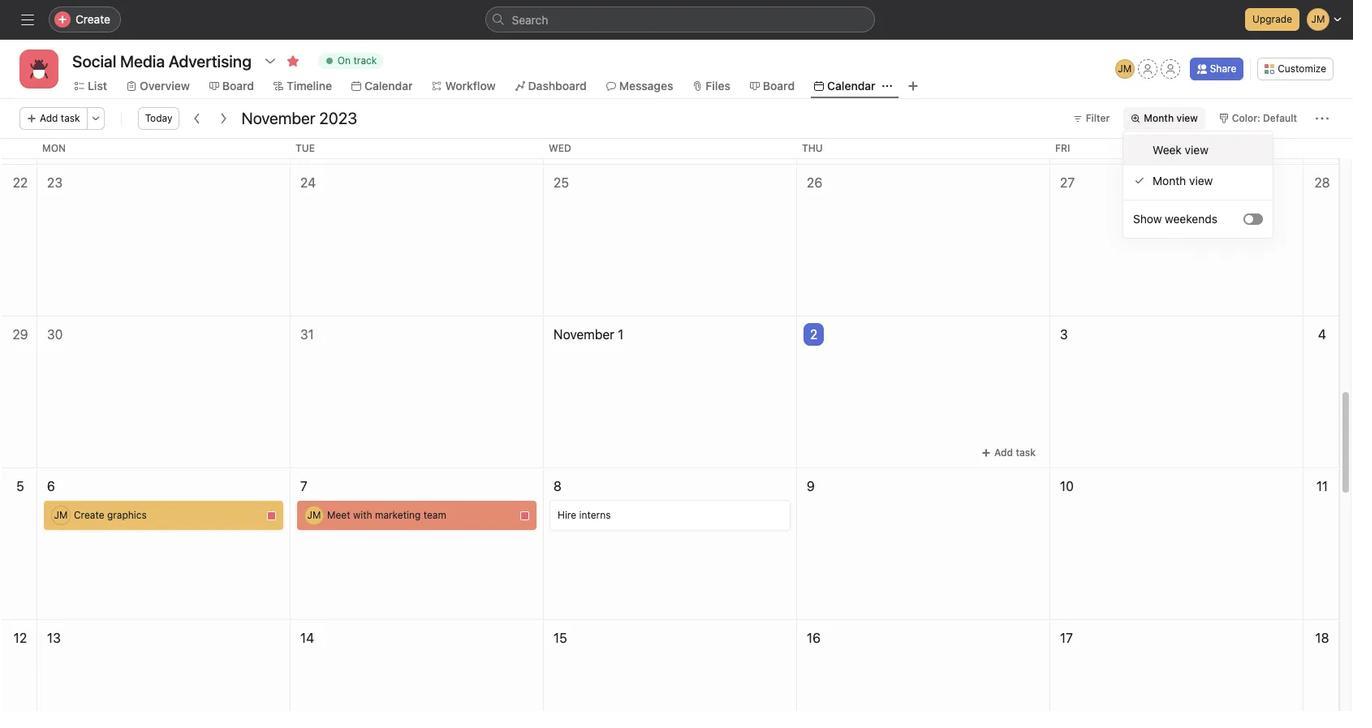 Task type: describe. For each thing, give the bounding box(es) containing it.
1 vertical spatial month view
[[1153, 174, 1214, 188]]

Search tasks, projects, and more text field
[[485, 6, 875, 32]]

share button
[[1190, 58, 1245, 80]]

on track button
[[311, 50, 391, 72]]

november 1
[[554, 327, 624, 342]]

graphics
[[107, 509, 147, 521]]

18
[[1316, 631, 1330, 646]]

expand sidebar image
[[21, 13, 34, 26]]

next month image
[[217, 112, 230, 125]]

create for create graphics
[[74, 509, 104, 521]]

thu
[[802, 142, 823, 154]]

8
[[554, 479, 562, 494]]

week view
[[1153, 143, 1209, 157]]

24
[[301, 175, 316, 190]]

more actions image
[[91, 114, 100, 123]]

8 hire interns
[[554, 479, 611, 521]]

week
[[1153, 143, 1182, 157]]

interns
[[580, 509, 611, 521]]

bug image
[[29, 59, 49, 79]]

13
[[47, 631, 61, 646]]

color: default button
[[1212, 107, 1305, 130]]

upgrade button
[[1246, 8, 1300, 31]]

fri
[[1056, 142, 1071, 154]]

with
[[353, 509, 373, 521]]

6
[[47, 479, 55, 494]]

hire
[[558, 509, 577, 521]]

1 board link from the left
[[209, 77, 254, 95]]

track
[[354, 54, 377, 67]]

jm inside button
[[1119, 63, 1132, 75]]

view inside radio item
[[1186, 143, 1209, 157]]

previous month image
[[191, 112, 204, 125]]

month inside 'dropdown button'
[[1145, 112, 1175, 124]]

create button
[[49, 6, 121, 32]]

messages
[[620, 79, 674, 93]]

weekends
[[1166, 212, 1218, 226]]

28
[[1315, 175, 1331, 190]]

more actions image
[[1317, 112, 1330, 125]]

task for add task button to the top
[[61, 112, 80, 124]]

today button
[[138, 107, 180, 130]]

wed
[[549, 142, 572, 154]]

23
[[47, 175, 63, 190]]

marketing
[[375, 509, 421, 521]]

0 horizontal spatial add task
[[40, 112, 80, 124]]

meet
[[327, 509, 351, 521]]

november for november 1
[[554, 327, 615, 342]]

show options image
[[264, 54, 277, 67]]

9
[[807, 479, 815, 494]]

25
[[554, 175, 569, 190]]

mon
[[42, 142, 66, 154]]

0 horizontal spatial jm
[[54, 509, 68, 521]]

timeline
[[287, 79, 332, 93]]

dashboard
[[528, 79, 587, 93]]

26
[[807, 175, 823, 190]]

list link
[[75, 77, 107, 95]]

1 vertical spatial add task button
[[975, 442, 1044, 465]]

overview link
[[127, 77, 190, 95]]

4
[[1319, 327, 1327, 342]]

board for 1st board "link" from the right
[[763, 79, 795, 93]]

10
[[1061, 479, 1074, 494]]

meet with marketing team
[[327, 509, 447, 521]]



Task type: vqa. For each thing, say whether or not it's contained in the screenshot.
Calendar link
yes



Task type: locate. For each thing, give the bounding box(es) containing it.
create graphics
[[74, 509, 147, 521]]

board link
[[209, 77, 254, 95], [750, 77, 795, 95]]

1 horizontal spatial november
[[554, 327, 615, 342]]

board for first board "link"
[[222, 79, 254, 93]]

15
[[554, 631, 567, 646]]

calendar link
[[352, 77, 413, 95], [815, 77, 876, 95]]

2 calendar from the left
[[828, 79, 876, 93]]

november 2023
[[242, 109, 357, 128]]

workflow link
[[432, 77, 496, 95]]

1 horizontal spatial add task
[[995, 447, 1036, 459]]

1 horizontal spatial add
[[995, 447, 1014, 459]]

1 horizontal spatial task
[[1016, 447, 1036, 459]]

0 horizontal spatial add
[[40, 112, 58, 124]]

tue
[[296, 142, 315, 154]]

add task button
[[19, 107, 87, 130], [975, 442, 1044, 465]]

color: default
[[1233, 112, 1298, 124]]

timeline link
[[274, 77, 332, 95]]

calendar link down track
[[352, 77, 413, 95]]

2 horizontal spatial jm
[[1119, 63, 1132, 75]]

overview
[[140, 79, 190, 93]]

task
[[61, 112, 80, 124], [1016, 447, 1036, 459]]

add
[[40, 112, 58, 124], [995, 447, 1014, 459]]

jm up month view 'dropdown button'
[[1119, 63, 1132, 75]]

0 vertical spatial month
[[1145, 112, 1175, 124]]

workflow
[[445, 79, 496, 93]]

board link right files
[[750, 77, 795, 95]]

0 vertical spatial view
[[1177, 112, 1199, 124]]

month
[[1145, 112, 1175, 124], [1153, 174, 1187, 188]]

on
[[338, 54, 351, 67]]

view down week view radio item
[[1190, 174, 1214, 188]]

1 horizontal spatial board link
[[750, 77, 795, 95]]

messages link
[[607, 77, 674, 95]]

2023
[[319, 109, 357, 128]]

30
[[47, 327, 63, 342]]

view
[[1177, 112, 1199, 124], [1186, 143, 1209, 157], [1190, 174, 1214, 188]]

3
[[1061, 327, 1069, 342]]

1 horizontal spatial add task button
[[975, 442, 1044, 465]]

14
[[301, 631, 314, 646]]

board right files
[[763, 79, 795, 93]]

16
[[807, 631, 821, 646]]

board
[[222, 79, 254, 93], [763, 79, 795, 93]]

29
[[13, 327, 28, 342]]

on track
[[338, 54, 377, 67]]

1 vertical spatial view
[[1186, 143, 1209, 157]]

1 board from the left
[[222, 79, 254, 93]]

upgrade
[[1253, 13, 1293, 25]]

0 horizontal spatial add task button
[[19, 107, 87, 130]]

jm button
[[1116, 59, 1135, 79]]

1 horizontal spatial calendar link
[[815, 77, 876, 95]]

calendar for first "calendar" link from right
[[828, 79, 876, 93]]

month view
[[1145, 112, 1199, 124], [1153, 174, 1214, 188]]

november
[[242, 109, 316, 128], [554, 327, 615, 342]]

5
[[16, 479, 24, 494]]

calendar down track
[[365, 79, 413, 93]]

0 vertical spatial add task button
[[19, 107, 87, 130]]

november up tue at the left of page
[[242, 109, 316, 128]]

today
[[145, 112, 173, 124]]

0 horizontal spatial board link
[[209, 77, 254, 95]]

remove from starred image
[[287, 54, 300, 67]]

show weekends
[[1134, 212, 1218, 226]]

1 horizontal spatial board
[[763, 79, 795, 93]]

0 vertical spatial add task
[[40, 112, 80, 124]]

month view button
[[1124, 107, 1206, 130]]

calendar left tab actions icon at the top of the page
[[828, 79, 876, 93]]

0 vertical spatial month view
[[1145, 112, 1199, 124]]

1 vertical spatial november
[[554, 327, 615, 342]]

month down week
[[1153, 174, 1187, 188]]

1 vertical spatial add task
[[995, 447, 1036, 459]]

list
[[88, 79, 107, 93]]

add task
[[40, 112, 80, 124], [995, 447, 1036, 459]]

calendar
[[365, 79, 413, 93], [828, 79, 876, 93]]

calendar link left tab actions icon at the top of the page
[[815, 77, 876, 95]]

27
[[1061, 175, 1075, 190]]

november left 1 at the left of page
[[554, 327, 615, 342]]

1 vertical spatial month
[[1153, 174, 1187, 188]]

month up week
[[1145, 112, 1175, 124]]

calendar for 1st "calendar" link
[[365, 79, 413, 93]]

0 horizontal spatial november
[[242, 109, 316, 128]]

7
[[301, 479, 308, 494]]

0 horizontal spatial calendar
[[365, 79, 413, 93]]

create
[[76, 12, 110, 26], [74, 509, 104, 521]]

22
[[13, 175, 28, 190]]

november for november 2023
[[242, 109, 316, 128]]

jm
[[1119, 63, 1132, 75], [54, 509, 68, 521], [307, 509, 321, 521]]

view up week view
[[1177, 112, 1199, 124]]

31
[[301, 327, 314, 342]]

add tab image
[[907, 80, 920, 93]]

create right the expand sidebar icon
[[76, 12, 110, 26]]

default
[[1264, 112, 1298, 124]]

2 board link from the left
[[750, 77, 795, 95]]

filter button
[[1066, 107, 1118, 130]]

create for create
[[76, 12, 110, 26]]

1 vertical spatial add
[[995, 447, 1014, 459]]

1 horizontal spatial calendar
[[828, 79, 876, 93]]

0 horizontal spatial board
[[222, 79, 254, 93]]

0 horizontal spatial calendar link
[[352, 77, 413, 95]]

month view up week
[[1145, 112, 1199, 124]]

0 horizontal spatial task
[[61, 112, 80, 124]]

customize button
[[1258, 58, 1334, 80]]

board link up next month icon
[[209, 77, 254, 95]]

week view radio item
[[1124, 135, 1274, 166]]

jm down 6
[[54, 509, 68, 521]]

share
[[1211, 63, 1237, 75]]

jm left meet
[[307, 509, 321, 521]]

0 vertical spatial task
[[61, 112, 80, 124]]

files link
[[693, 77, 731, 95]]

task for add task button to the bottom
[[1016, 447, 1036, 459]]

1
[[618, 327, 624, 342]]

view right week
[[1186, 143, 1209, 157]]

2 vertical spatial view
[[1190, 174, 1214, 188]]

12
[[14, 631, 27, 646]]

None text field
[[68, 46, 256, 76]]

2 board from the left
[[763, 79, 795, 93]]

11
[[1317, 479, 1329, 494]]

tab actions image
[[883, 81, 892, 91]]

1 horizontal spatial jm
[[307, 509, 321, 521]]

0 vertical spatial add
[[40, 112, 58, 124]]

month view down week view
[[1153, 174, 1214, 188]]

dashboard link
[[515, 77, 587, 95]]

color:
[[1233, 112, 1261, 124]]

1 vertical spatial create
[[74, 509, 104, 521]]

view inside 'dropdown button'
[[1177, 112, 1199, 124]]

2
[[811, 327, 818, 342]]

team
[[424, 509, 447, 521]]

create left graphics
[[74, 509, 104, 521]]

customize
[[1279, 63, 1327, 75]]

0 vertical spatial november
[[242, 109, 316, 128]]

month view inside month view 'dropdown button'
[[1145, 112, 1199, 124]]

0 vertical spatial create
[[76, 12, 110, 26]]

1 calendar from the left
[[365, 79, 413, 93]]

create inside popup button
[[76, 12, 110, 26]]

1 vertical spatial task
[[1016, 447, 1036, 459]]

17
[[1061, 631, 1074, 646]]

2 calendar link from the left
[[815, 77, 876, 95]]

board up next month icon
[[222, 79, 254, 93]]

show
[[1134, 212, 1163, 226]]

1 calendar link from the left
[[352, 77, 413, 95]]

filter
[[1086, 112, 1111, 124]]

files
[[706, 79, 731, 93]]



